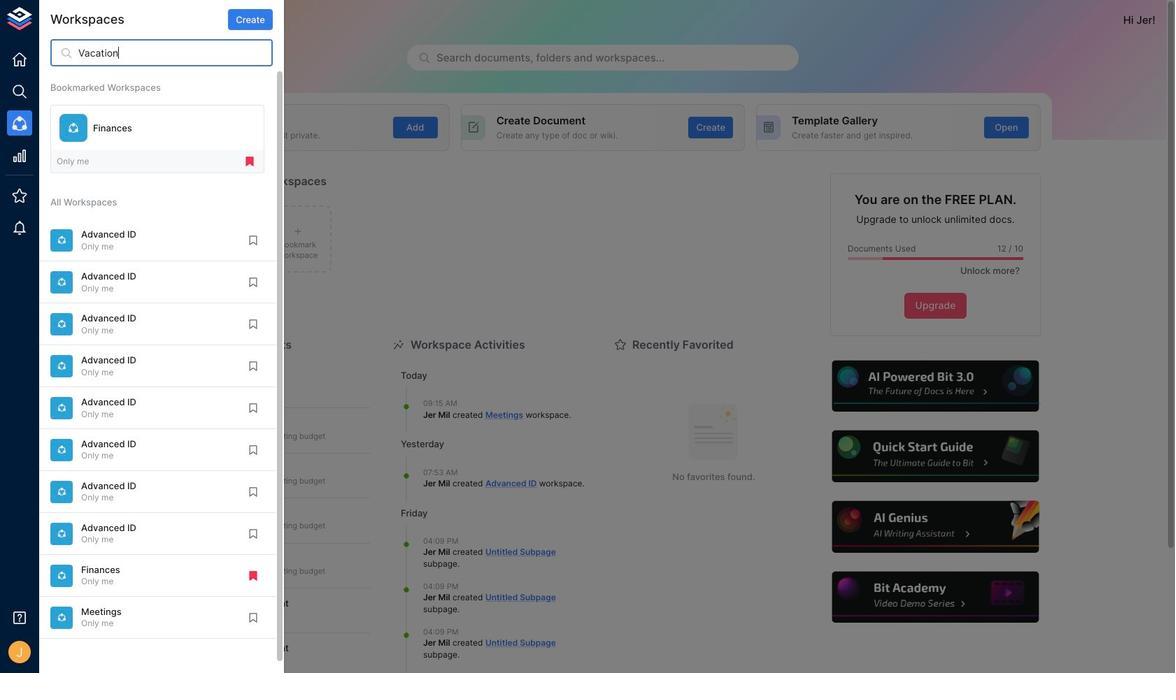 Task type: locate. For each thing, give the bounding box(es) containing it.
1 vertical spatial bookmark image
[[247, 528, 260, 541]]

Search Workspaces... text field
[[78, 39, 273, 67]]

7 bookmark image from the top
[[247, 612, 260, 625]]

remove bookmark image
[[244, 155, 256, 168]]

0 vertical spatial bookmark image
[[247, 486, 260, 499]]

bookmark image
[[247, 234, 260, 247], [247, 276, 260, 289], [247, 318, 260, 331], [247, 360, 260, 373], [247, 402, 260, 415], [247, 444, 260, 457], [247, 612, 260, 625]]

1 help image from the top
[[831, 359, 1041, 414]]

1 bookmark image from the top
[[247, 234, 260, 247]]

3 bookmark image from the top
[[247, 318, 260, 331]]

2 bookmark image from the top
[[247, 276, 260, 289]]

3 help image from the top
[[831, 500, 1041, 555]]

4 bookmark image from the top
[[247, 360, 260, 373]]

bookmark image
[[247, 486, 260, 499], [247, 528, 260, 541]]

help image
[[831, 359, 1041, 414], [831, 429, 1041, 485], [831, 500, 1041, 555], [831, 570, 1041, 626]]



Task type: vqa. For each thing, say whether or not it's contained in the screenshot.
Favorite icon to the bottom
no



Task type: describe. For each thing, give the bounding box(es) containing it.
2 help image from the top
[[831, 429, 1041, 485]]

5 bookmark image from the top
[[247, 402, 260, 415]]

2 bookmark image from the top
[[247, 528, 260, 541]]

1 bookmark image from the top
[[247, 486, 260, 499]]

remove bookmark image
[[247, 570, 260, 583]]

4 help image from the top
[[831, 570, 1041, 626]]

6 bookmark image from the top
[[247, 444, 260, 457]]



